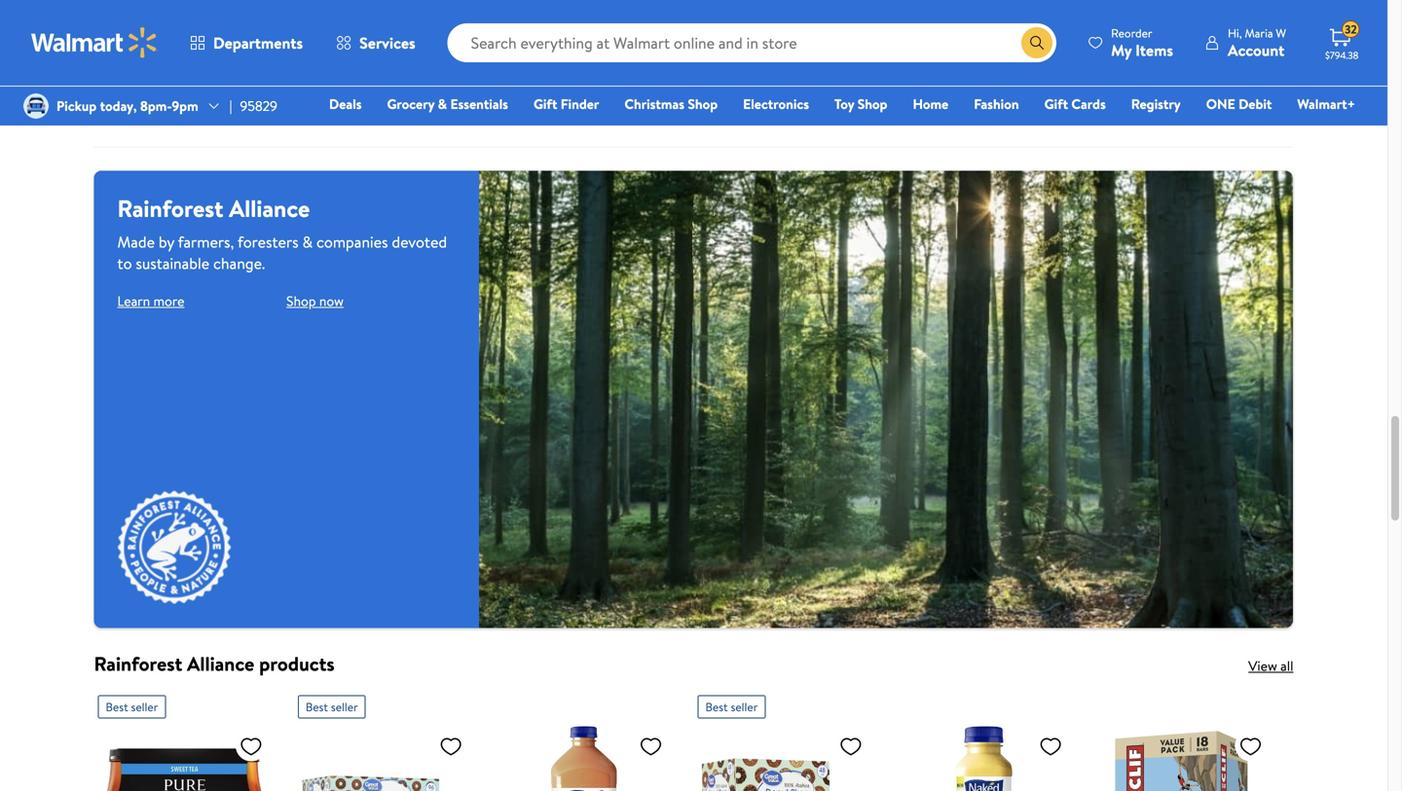 Task type: vqa. For each thing, say whether or not it's contained in the screenshot.
10
no



Task type: describe. For each thing, give the bounding box(es) containing it.
grocery & essentials link
[[378, 93, 517, 114]]

1-day shipping
[[102, 53, 172, 70]]

essentials
[[450, 94, 508, 113]]

search icon image
[[1029, 35, 1045, 51]]

rainforest for rainforest alliance products
[[94, 650, 182, 678]]

0 horizontal spatial shop
[[286, 292, 316, 311]]

2 delivery from the left
[[747, 53, 789, 70]]

home
[[913, 94, 949, 113]]

best for pure leaf real brewed, iced sweet tea bottle tea drink, 16.9 fl oz, 12 bottles image
[[106, 699, 128, 716]]

product group containing 3190
[[298, 0, 471, 139]]

to
[[117, 253, 132, 274]]

& inside rainforest alliance made by farmers, foresters & companies devoted to sustainable change.
[[302, 231, 313, 253]]

great value donut shop 100% arabica medium roast ground coffee pods, 48 ct image
[[698, 727, 870, 792]]

2-day shipping up home link
[[902, 53, 974, 70]]

account
[[1228, 39, 1285, 61]]

sustainable
[[136, 253, 210, 274]]

95829
[[240, 96, 277, 115]]

great value donut shop 100% arabica medium roast ground coffee pods, 96 ct image
[[298, 727, 471, 792]]

3190
[[360, 22, 384, 38]]

walmart+
[[1298, 94, 1356, 113]]

pure leaf real brewed, iced sweet tea bottle tea drink, 16.9 fl oz, 12 bottles image
[[98, 727, 271, 792]]

items
[[1136, 39, 1173, 61]]

2-day shipping down "services" popup button
[[302, 81, 374, 97]]

more
[[153, 292, 184, 311]]

reorder
[[1111, 25, 1153, 41]]

gift for gift finder
[[534, 94, 557, 113]]

add to favorites list, clif bar - white chocolate macadamia nut flavor - made with organic oats - 9g protein - non-gmo - plant based - energy bars - 2.4 oz. (18 pack) image
[[1239, 735, 1263, 759]]

2- up essentials
[[502, 53, 512, 70]]

companies
[[316, 231, 388, 253]]

one debit link
[[1198, 93, 1281, 114]]

day up today, on the top
[[110, 53, 127, 70]]

product group containing 6170
[[698, 0, 870, 139]]

maria
[[1245, 25, 1273, 41]]

shop for toy shop
[[858, 94, 888, 113]]

deals
[[329, 94, 362, 113]]

learn more
[[117, 292, 184, 311]]

now
[[319, 292, 344, 311]]

departments
[[213, 32, 303, 54]]

day down search search box
[[712, 81, 730, 97]]

best for 'great value donut shop 100% arabica medium roast ground coffee pods, 96 ct' image
[[306, 699, 328, 716]]

cards
[[1072, 94, 1106, 113]]

add to favorites list, naked juice pina colada, 15.2 fl oz bottle image
[[1039, 735, 1063, 759]]

8pm-
[[140, 96, 172, 115]]

32
[[1345, 21, 1357, 38]]

3 delivery from the left
[[1147, 53, 1189, 70]]

fashion
[[974, 94, 1019, 113]]

2 511 from the left
[[960, 22, 974, 38]]

|
[[230, 96, 232, 115]]

pickup down reorder
[[1102, 53, 1135, 70]]

rainforest alliance products
[[94, 650, 335, 678]]

made
[[117, 231, 155, 253]]

services button
[[320, 19, 432, 66]]

products
[[259, 650, 335, 678]]

registry link
[[1123, 93, 1190, 114]]

2- down my
[[1102, 81, 1112, 97]]

6170
[[760, 22, 783, 38]]

2-day shipping down search search box
[[702, 81, 774, 97]]

| 95829
[[230, 96, 277, 115]]

day up home link
[[912, 53, 930, 70]]

Walmart Site-Wide search field
[[448, 23, 1057, 62]]

my
[[1111, 39, 1132, 61]]

9pm
[[172, 96, 198, 115]]

reorder my items
[[1111, 25, 1173, 61]]

seller for great value donut shop 100% arabica medium roast ground coffee pods, 48 ct image
[[731, 699, 758, 716]]

walmart+ link
[[1289, 93, 1364, 114]]

rainforest for rainforest alliance made by farmers, foresters & companies devoted to sustainable change.
[[117, 193, 224, 225]]

grocery
[[387, 94, 435, 113]]

rainforest alliance made by farmers, foresters & companies devoted to sustainable change.
[[117, 193, 447, 274]]

shipping down items
[[1132, 81, 1174, 97]]

shipping up 8pm-
[[130, 53, 172, 70]]



Task type: locate. For each thing, give the bounding box(es) containing it.
best seller for great value donut shop 100% arabica medium roast ground coffee pods, 48 ct image
[[706, 699, 758, 716]]

1 delivery from the left
[[347, 53, 389, 70]]

product group containing pickup
[[1098, 0, 1270, 139]]

view all link
[[1249, 657, 1294, 676]]

alliance up foresters
[[229, 193, 310, 225]]

shop for christmas shop
[[688, 94, 718, 113]]

services
[[359, 32, 415, 54]]

gift cards link
[[1036, 93, 1115, 114]]

rainforest
[[117, 193, 224, 225], [94, 650, 182, 678]]

2 best from the left
[[306, 699, 328, 716]]

rainforest alliance. made by farmers, foresters and companies devoted to sustainable change. learn more image
[[117, 490, 231, 605]]

1 horizontal spatial best
[[306, 699, 328, 716]]

&
[[438, 94, 447, 113], [302, 231, 313, 253]]

deals link
[[320, 93, 371, 114]]

0 vertical spatial &
[[438, 94, 447, 113]]

2- left deals
[[302, 81, 312, 97]]

toy
[[835, 94, 854, 113]]

Search search field
[[448, 23, 1057, 62]]

2 horizontal spatial shop
[[858, 94, 888, 113]]

2-
[[502, 53, 512, 70], [902, 53, 912, 70], [302, 81, 312, 97], [702, 81, 712, 97], [1102, 81, 1112, 97]]

alliance for made
[[229, 193, 310, 225]]

seller for 'great value donut shop 100% arabica medium roast ground coffee pods, 96 ct' image
[[331, 699, 358, 716]]

shop now
[[286, 292, 344, 311]]

1 horizontal spatial shop
[[688, 94, 718, 113]]

best up great value donut shop 100% arabica medium roast ground coffee pods, 48 ct image
[[706, 699, 728, 716]]

2 seller from the left
[[331, 699, 358, 716]]

gift for gift cards
[[1045, 94, 1068, 113]]

gift inside "link"
[[534, 94, 557, 113]]

1 best seller from the left
[[106, 699, 158, 716]]

hi,
[[1228, 25, 1242, 41]]

hi, maria w account
[[1228, 25, 1286, 61]]

3 best from the left
[[706, 699, 728, 716]]

best seller up pure leaf real brewed, iced sweet tea bottle tea drink, 16.9 fl oz, 12 bottles image
[[106, 699, 158, 716]]

christmas shop
[[625, 94, 718, 113]]

2 horizontal spatial best seller
[[706, 699, 758, 716]]

0 horizontal spatial gift
[[534, 94, 557, 113]]

3 best seller from the left
[[706, 699, 758, 716]]

2-day shipping
[[502, 53, 574, 70], [902, 53, 974, 70], [302, 81, 374, 97], [702, 81, 774, 97], [1102, 81, 1174, 97]]

registry
[[1131, 94, 1181, 113]]

2 gift from the left
[[1045, 94, 1068, 113]]

gift finder link
[[525, 93, 608, 114]]

shop right christmas
[[688, 94, 718, 113]]

toy shop link
[[826, 93, 896, 114]]

2-day shipping down my
[[1102, 81, 1174, 97]]

finder
[[561, 94, 599, 113]]

debit
[[1239, 94, 1272, 113]]

2- up home link
[[902, 53, 912, 70]]

& right "grocery"
[[438, 94, 447, 113]]

1 vertical spatial rainforest
[[94, 650, 182, 678]]

shop
[[688, 94, 718, 113], [858, 94, 888, 113], [286, 292, 316, 311]]

0 horizontal spatial 511
[[160, 22, 174, 38]]

gift cards
[[1045, 94, 1106, 113]]

pickup
[[302, 53, 335, 70], [702, 53, 735, 70], [1102, 53, 1135, 70], [56, 96, 97, 115]]

change.
[[213, 253, 265, 274]]

167
[[560, 22, 576, 38]]

shipping down 167
[[532, 53, 574, 70]]

shop left now
[[286, 292, 316, 311]]

1 horizontal spatial 511
[[960, 22, 974, 38]]

pickup today, 8pm-9pm
[[56, 96, 198, 115]]

pickup up deals
[[302, 53, 335, 70]]

best seller up great value donut shop 100% arabica medium roast ground coffee pods, 48 ct image
[[706, 699, 758, 716]]

delivery down 3190 at top left
[[347, 53, 389, 70]]

seller
[[131, 699, 158, 716], [331, 699, 358, 716], [731, 699, 758, 716]]

2 horizontal spatial delivery
[[1147, 53, 1189, 70]]

day up the gift finder "link"
[[512, 53, 530, 70]]

learn
[[117, 292, 150, 311]]

best seller
[[106, 699, 158, 716], [306, 699, 358, 716], [706, 699, 758, 716]]

best seller for pure leaf real brewed, iced sweet tea bottle tea drink, 16.9 fl oz, 12 bottles image
[[106, 699, 158, 716]]

1 horizontal spatial delivery
[[747, 53, 789, 70]]

0 vertical spatial alliance
[[229, 193, 310, 225]]

511 up 1-day shipping
[[160, 22, 174, 38]]

product group containing 167
[[498, 0, 670, 139]]

best
[[106, 699, 128, 716], [306, 699, 328, 716], [706, 699, 728, 716]]

gift left finder
[[534, 94, 557, 113]]

rainforest inside rainforest alliance made by farmers, foresters & companies devoted to sustainable change.
[[117, 193, 224, 225]]

day right cards at the right of the page
[[1112, 81, 1129, 97]]

add to favorites list, pure leaf real brewed, iced sweet tea bottle tea drink, 16.9 fl oz, 12 bottles image
[[239, 735, 263, 759]]

alliance inside rainforest alliance made by farmers, foresters & companies devoted to sustainable change.
[[229, 193, 310, 225]]

2 horizontal spatial seller
[[731, 699, 758, 716]]

shipping down "services" popup button
[[332, 81, 374, 97]]

0 horizontal spatial best seller
[[106, 699, 158, 716]]

pickup up christmas shop link
[[702, 53, 735, 70]]

gift left cards at the right of the page
[[1045, 94, 1068, 113]]

delivery down 6170 on the top right
[[747, 53, 789, 70]]

1 gift from the left
[[534, 94, 557, 113]]

clif bar - white chocolate macadamia nut flavor - made with organic oats - 9g protein - non-gmo - plant based - energy bars - 2.4 oz. (18 pack) image
[[1098, 727, 1270, 792]]

1 vertical spatial alliance
[[187, 650, 254, 678]]

0 horizontal spatial seller
[[131, 699, 158, 716]]

seller down products
[[331, 699, 358, 716]]

 image
[[23, 93, 49, 119]]

0 horizontal spatial delivery
[[347, 53, 389, 70]]

2 best seller from the left
[[306, 699, 358, 716]]

one
[[1206, 94, 1236, 113]]

best up pure leaf real brewed, iced sweet tea bottle tea drink, 16.9 fl oz, 12 bottles image
[[106, 699, 128, 716]]

0 horizontal spatial best
[[106, 699, 128, 716]]

0 vertical spatial rainforest
[[117, 193, 224, 225]]

fashion link
[[965, 93, 1028, 114]]

one debit
[[1206, 94, 1272, 113]]

christmas
[[625, 94, 685, 113]]

home link
[[904, 93, 958, 114]]

shipping up home
[[932, 53, 974, 70]]

learn more link
[[117, 292, 184, 311]]

best seller down products
[[306, 699, 358, 716]]

alliance
[[229, 193, 310, 225], [187, 650, 254, 678]]

by
[[159, 231, 174, 253]]

2- right christmas
[[702, 81, 712, 97]]

1 best from the left
[[106, 699, 128, 716]]

toy shop
[[835, 94, 888, 113]]

add to favorites list, naked juice, strawberry banana, 64 fl oz image
[[639, 735, 663, 759]]

1 511 from the left
[[160, 22, 174, 38]]

$794.38
[[1325, 49, 1359, 62]]

departments button
[[173, 19, 320, 66]]

shop right toy
[[858, 94, 888, 113]]

day
[[110, 53, 127, 70], [512, 53, 530, 70], [912, 53, 930, 70], [312, 81, 330, 97], [712, 81, 730, 97], [1112, 81, 1129, 97]]

christmas shop link
[[616, 93, 727, 114]]

electronics
[[743, 94, 809, 113]]

shop now link
[[286, 292, 344, 311]]

1-
[[102, 53, 110, 70]]

seller for pure leaf real brewed, iced sweet tea bottle tea drink, 16.9 fl oz, 12 bottles image
[[131, 699, 158, 716]]

farmers,
[[178, 231, 234, 253]]

day right 95829
[[312, 81, 330, 97]]

1 horizontal spatial gift
[[1045, 94, 1068, 113]]

pickup left today, on the top
[[56, 96, 97, 115]]

1 horizontal spatial best seller
[[306, 699, 358, 716]]

view
[[1249, 657, 1278, 676]]

best down products
[[306, 699, 328, 716]]

walmart image
[[31, 27, 158, 58]]

delivery up the "registry" link
[[1147, 53, 1189, 70]]

0 horizontal spatial &
[[302, 231, 313, 253]]

shipping down search search box
[[732, 81, 774, 97]]

naked juice, strawberry banana, 64 fl oz image
[[498, 727, 670, 792]]

1 horizontal spatial &
[[438, 94, 447, 113]]

all
[[1281, 657, 1294, 676]]

2-day shipping down 167
[[502, 53, 574, 70]]

product group
[[98, 0, 271, 139], [298, 0, 471, 139], [498, 0, 670, 139], [698, 0, 870, 139], [898, 0, 1070, 139], [1098, 0, 1270, 139], [98, 688, 271, 792], [298, 688, 471, 792], [698, 688, 870, 792]]

devoted
[[392, 231, 447, 253]]

add to favorites list, great value donut shop 100% arabica medium roast ground coffee pods, 48 ct image
[[839, 735, 863, 759]]

electronics link
[[734, 93, 818, 114]]

alliance for products
[[187, 650, 254, 678]]

add to favorites list, great value donut shop 100% arabica medium roast ground coffee pods, 96 ct image
[[439, 735, 463, 759]]

best seller for 'great value donut shop 100% arabica medium roast ground coffee pods, 96 ct' image
[[306, 699, 358, 716]]

w
[[1276, 25, 1286, 41]]

511
[[160, 22, 174, 38], [960, 22, 974, 38]]

& right foresters
[[302, 231, 313, 253]]

naked juice pina colada, 15.2 fl oz bottle image
[[898, 727, 1070, 792]]

delivery
[[347, 53, 389, 70], [747, 53, 789, 70], [1147, 53, 1189, 70]]

grocery & essentials
[[387, 94, 508, 113]]

1 horizontal spatial seller
[[331, 699, 358, 716]]

best for great value donut shop 100% arabica medium roast ground coffee pods, 48 ct image
[[706, 699, 728, 716]]

gift finder
[[534, 94, 599, 113]]

foresters
[[238, 231, 299, 253]]

shipping
[[130, 53, 172, 70], [532, 53, 574, 70], [932, 53, 974, 70], [332, 81, 374, 97], [732, 81, 774, 97], [1132, 81, 1174, 97]]

today,
[[100, 96, 137, 115]]

seller up great value donut shop 100% arabica medium roast ground coffee pods, 48 ct image
[[731, 699, 758, 716]]

2 horizontal spatial best
[[706, 699, 728, 716]]

alliance left products
[[187, 650, 254, 678]]

1 vertical spatial &
[[302, 231, 313, 253]]

seller up pure leaf real brewed, iced sweet tea bottle tea drink, 16.9 fl oz, 12 bottles image
[[131, 699, 158, 716]]

3 seller from the left
[[731, 699, 758, 716]]

511 left "search icon"
[[960, 22, 974, 38]]

view all
[[1249, 657, 1294, 676]]

gift
[[534, 94, 557, 113], [1045, 94, 1068, 113]]

1 seller from the left
[[131, 699, 158, 716]]



